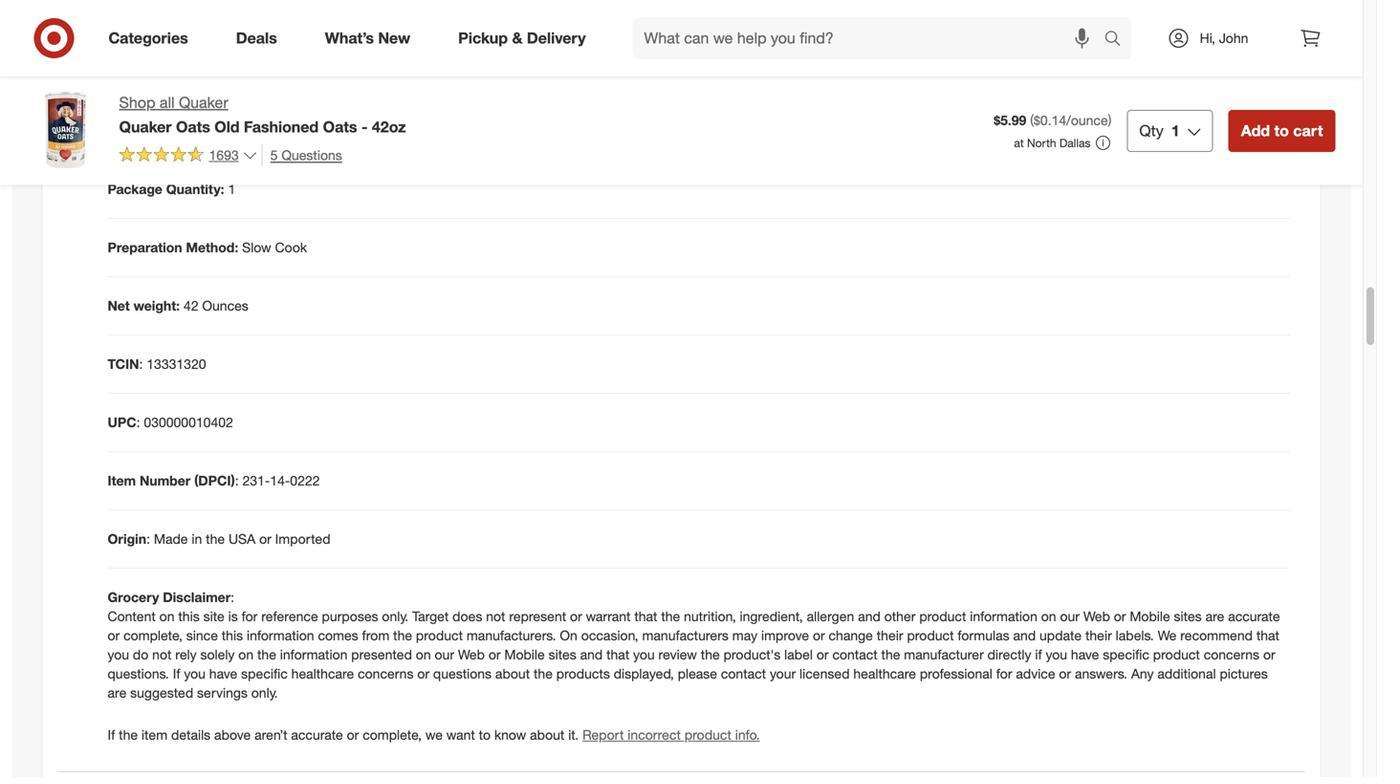 Task type: describe. For each thing, give the bounding box(es) containing it.
1 horizontal spatial concerns
[[1204, 646, 1260, 663]]

questions.
[[108, 666, 169, 682]]

needs:
[[158, 122, 202, 139]]

1 artificial from the left
[[192, 64, 240, 81]]

solely
[[200, 646, 235, 663]]

complete, inside grocery disclaimer : content on this site is for reference purposes only.  target does not represent or warrant that the nutrition, ingredient, allergen and other product information on our web or mobile sites are accurate or complete, since this information comes from the product manufacturers.  on occasion, manufacturers may improve or change their product formulas and update their labels.  we recommend that you do not rely solely on the information presented on our web or mobile sites and that you review the product's label or contact the manufacturer directly if you have specific product concerns or questions.  if you have specific healthcare concerns or questions about the products displayed, please contact your licensed healthcare professional for advice or answers.  any additional pictures are suggested servings only.
[[123, 627, 183, 644]]

tcin
[[108, 356, 139, 372]]

0 horizontal spatial to
[[479, 727, 491, 743]]

grocery
[[108, 589, 159, 606]]

any
[[1131, 666, 1154, 682]]

hi,
[[1200, 30, 1216, 46]]

may
[[732, 627, 758, 644]]

2 artificial from the left
[[422, 64, 471, 81]]

dallas
[[1060, 136, 1091, 150]]

shop all quaker quaker oats old fashioned oats - 42oz
[[119, 93, 406, 136]]

the down reference
[[257, 646, 276, 663]]

0 horizontal spatial web
[[458, 646, 485, 663]]

1 horizontal spatial quaker
[[179, 93, 228, 112]]

features: no artificial flavors, no preservatives, no artificial colors, non-gmo, whole grain, no added sugar
[[108, 64, 769, 81]]

1 horizontal spatial 1
[[1171, 121, 1180, 140]]

report incorrect product info. button
[[583, 726, 760, 745]]

the up 'please'
[[701, 646, 720, 663]]

2 no from the left
[[293, 64, 310, 81]]

0 horizontal spatial 1
[[228, 181, 236, 197]]

all
[[160, 93, 175, 112]]

above
[[214, 727, 251, 743]]

warrant
[[586, 608, 631, 625]]

represent
[[509, 608, 566, 625]]

1 vertical spatial information
[[247, 627, 314, 644]]

we
[[1158, 627, 1177, 644]]

0 horizontal spatial grain,
[[323, 122, 359, 139]]

pickup & delivery
[[458, 29, 586, 47]]

the down other on the right of page
[[881, 646, 900, 663]]

0 horizontal spatial are
[[108, 685, 127, 701]]

pickup
[[458, 29, 508, 47]]

What can we help you find? suggestions appear below search field
[[633, 17, 1109, 59]]

item
[[141, 727, 168, 743]]

since
[[186, 627, 218, 644]]

manufacturers
[[642, 627, 729, 644]]

on right content
[[159, 608, 175, 625]]

0 horizontal spatial that
[[607, 646, 630, 663]]

4 no from the left
[[669, 64, 686, 81]]

shop
[[119, 93, 155, 112]]

you up displayed,
[[633, 646, 655, 663]]

north
[[1027, 136, 1057, 150]]

search button
[[1096, 17, 1142, 63]]

you left do on the bottom
[[108, 646, 129, 663]]

3 no from the left
[[401, 64, 419, 81]]

additional
[[1158, 666, 1216, 682]]

fashioned
[[244, 118, 319, 136]]

image of quaker oats old fashioned oats - 42oz image
[[27, 92, 104, 168]]

0 vertical spatial are
[[1206, 608, 1225, 625]]

origin : made in the usa or imported
[[108, 531, 331, 547]]

the up manufacturers
[[661, 608, 680, 625]]

labels.
[[1116, 627, 1154, 644]]

1 vertical spatial complete,
[[363, 727, 422, 743]]

added
[[690, 64, 730, 81]]

0 horizontal spatial concerns
[[358, 666, 414, 682]]

recommend
[[1181, 627, 1253, 644]]

/ounce
[[1067, 112, 1108, 129]]

delivery
[[527, 29, 586, 47]]

manufacturers.
[[467, 627, 556, 644]]

0 horizontal spatial quaker
[[119, 118, 172, 136]]

0 horizontal spatial for
[[242, 608, 258, 625]]

nutrition,
[[684, 608, 736, 625]]

verified
[[522, 122, 566, 139]]

at north dallas
[[1014, 136, 1091, 150]]

1 vertical spatial for
[[996, 666, 1012, 682]]

ingredient,
[[740, 608, 803, 625]]

disclaimer
[[163, 589, 231, 606]]

qty 1
[[1140, 121, 1180, 140]]

1 horizontal spatial our
[[1060, 608, 1080, 625]]

grocery disclaimer : content on this site is for reference purposes only.  target does not represent or warrant that the nutrition, ingredient, allergen and other product information on our web or mobile sites are accurate or complete, since this information comes from the product manufacturers.  on occasion, manufacturers may improve or change their product formulas and update their labels.  we recommend that you do not rely solely on the information presented on our web or mobile sites and that you review the product's label or contact the manufacturer directly if you have specific product concerns or questions.  if you have specific healthcare concerns or questions about the products displayed, please contact your licensed healthcare professional for advice or answers.  any additional pictures are suggested servings only.
[[108, 589, 1280, 701]]

the left products
[[534, 666, 553, 682]]

or left "questions"
[[417, 666, 430, 682]]

0 vertical spatial information
[[970, 608, 1038, 625]]

project
[[476, 122, 518, 139]]

0 vertical spatial grain,
[[630, 64, 665, 81]]

1 vertical spatial that
[[1257, 627, 1280, 644]]

(
[[1030, 112, 1034, 129]]

1 vertical spatial about
[[530, 727, 565, 743]]

kosher,
[[362, 122, 406, 139]]

1 healthcare from the left
[[291, 666, 354, 682]]

the left item
[[119, 727, 138, 743]]

reference
[[261, 608, 318, 625]]

1 horizontal spatial and
[[858, 608, 881, 625]]

search
[[1096, 31, 1142, 49]]

answers.
[[1075, 666, 1128, 682]]

does
[[453, 608, 482, 625]]

method:
[[186, 239, 238, 256]]

0 horizontal spatial contact
[[721, 666, 766, 682]]

5 questions link
[[262, 144, 342, 166]]

1693 link
[[119, 144, 258, 168]]

1 their from the left
[[877, 627, 903, 644]]

made
[[154, 531, 188, 547]]

deals link
[[220, 17, 301, 59]]

0 horizontal spatial this
[[178, 608, 200, 625]]

or down allergen
[[813, 627, 825, 644]]

1 vertical spatial sites
[[549, 646, 577, 663]]

$5.99 ( $0.14 /ounce )
[[994, 112, 1112, 129]]

14-
[[270, 472, 290, 489]]

0 horizontal spatial have
[[209, 666, 237, 682]]

or up 'licensed'
[[817, 646, 829, 663]]

advice
[[1016, 666, 1055, 682]]

content
[[108, 608, 156, 625]]

ounces
[[202, 297, 248, 314]]

formulas
[[958, 627, 1010, 644]]

1 horizontal spatial whole
[[588, 64, 626, 81]]

$5.99
[[994, 112, 1027, 129]]

what's new
[[325, 29, 410, 47]]

new
[[378, 29, 410, 47]]

directly
[[988, 646, 1032, 663]]

or up on
[[570, 608, 582, 625]]

0 vertical spatial specific
[[1103, 646, 1150, 663]]

colors,
[[474, 64, 516, 81]]

0 vertical spatial not
[[486, 608, 505, 625]]

licensed
[[800, 666, 850, 682]]

usa
[[229, 531, 256, 547]]

100
[[206, 122, 228, 139]]

net weight: 42 ounces
[[108, 297, 248, 314]]

0 horizontal spatial mobile
[[504, 646, 545, 663]]

package
[[108, 181, 162, 197]]

purposes
[[322, 608, 378, 625]]

percent
[[232, 122, 278, 139]]

0 vertical spatial have
[[1071, 646, 1099, 663]]

or down manufacturers.
[[489, 646, 501, 663]]

0 horizontal spatial whole
[[282, 122, 320, 139]]

or right usa
[[259, 531, 271, 547]]

number
[[140, 472, 191, 489]]

or down content
[[108, 627, 120, 644]]

net
[[108, 297, 130, 314]]

john
[[1219, 30, 1249, 46]]

quantity:
[[166, 181, 224, 197]]

5 questions
[[270, 147, 342, 163]]

want
[[446, 727, 475, 743]]



Task type: locate. For each thing, give the bounding box(es) containing it.
1 vertical spatial contact
[[721, 666, 766, 682]]

origin
[[108, 531, 146, 547]]

for down the directly
[[996, 666, 1012, 682]]

2 vertical spatial that
[[607, 646, 630, 663]]

presented
[[351, 646, 412, 663]]

old
[[215, 118, 240, 136]]

2 horizontal spatial that
[[1257, 627, 1280, 644]]

1 vertical spatial and
[[1013, 627, 1036, 644]]

1 vertical spatial whole
[[282, 122, 320, 139]]

only. up from
[[382, 608, 409, 625]]

flavors,
[[243, 64, 289, 81]]

1 right qty
[[1171, 121, 1180, 140]]

other
[[884, 608, 916, 625]]

do
[[133, 646, 149, 663]]

1 horizontal spatial if
[[173, 666, 180, 682]]

you down rely
[[184, 666, 206, 682]]

0 vertical spatial for
[[242, 608, 258, 625]]

0 vertical spatial about
[[495, 666, 530, 682]]

1 vertical spatial accurate
[[291, 727, 343, 743]]

mobile down manufacturers.
[[504, 646, 545, 663]]

to right add
[[1275, 121, 1289, 140]]

at
[[1014, 136, 1024, 150]]

1 horizontal spatial only.
[[382, 608, 409, 625]]

concerns up pictures
[[1204, 646, 1260, 663]]

non-
[[520, 64, 550, 81], [410, 122, 440, 139]]

pickup & delivery link
[[442, 17, 610, 59]]

gmo,
[[550, 64, 584, 81]]

1 down 1693
[[228, 181, 236, 197]]

no up all
[[170, 64, 188, 81]]

1 vertical spatial non-
[[410, 122, 440, 139]]

whole right "gmo,"
[[588, 64, 626, 81]]

specific down labels.
[[1103, 646, 1150, 663]]

0 horizontal spatial complete,
[[123, 627, 183, 644]]

2 vertical spatial and
[[580, 646, 603, 663]]

0 vertical spatial if
[[173, 666, 180, 682]]

if
[[173, 666, 180, 682], [108, 727, 115, 743]]

1 oats from the left
[[176, 118, 210, 136]]

the right from
[[393, 627, 412, 644]]

their down other on the right of page
[[877, 627, 903, 644]]

oats up 1693 link
[[176, 118, 210, 136]]

web up "questions"
[[458, 646, 485, 663]]

0 vertical spatial mobile
[[1130, 608, 1170, 625]]

: for 13331320
[[139, 356, 143, 372]]

0 horizontal spatial oats
[[176, 118, 210, 136]]

2 vertical spatial information
[[280, 646, 348, 663]]

hi, john
[[1200, 30, 1249, 46]]

: left "made"
[[146, 531, 150, 547]]

1 horizontal spatial complete,
[[363, 727, 422, 743]]

item
[[108, 472, 136, 489]]

specific up servings
[[241, 666, 288, 682]]

incorrect
[[628, 727, 681, 743]]

if inside grocery disclaimer : content on this site is for reference purposes only.  target does not represent or warrant that the nutrition, ingredient, allergen and other product information on our web or mobile sites are accurate or complete, since this information comes from the product manufacturers.  on occasion, manufacturers may improve or change their product formulas and update their labels.  we recommend that you do not rely solely on the information presented on our web or mobile sites and that you review the product's label or contact the manufacturer directly if you have specific product concerns or questions.  if you have specific healthcare concerns or questions about the products displayed, please contact your licensed healthcare professional for advice or answers.  any additional pictures are suggested servings only.
[[173, 666, 180, 682]]

-
[[361, 118, 368, 136]]

weight:
[[134, 297, 180, 314]]

servings
[[197, 685, 248, 701]]

2 oats from the left
[[323, 118, 357, 136]]

0 vertical spatial accurate
[[1228, 608, 1280, 625]]

healthcare down comes
[[291, 666, 354, 682]]

cook
[[275, 239, 307, 256]]

0 vertical spatial our
[[1060, 608, 1080, 625]]

0 horizontal spatial if
[[108, 727, 115, 743]]

: left 231-
[[235, 472, 239, 489]]

0 vertical spatial complete,
[[123, 627, 183, 644]]

you right if
[[1046, 646, 1067, 663]]

not right do on the bottom
[[152, 646, 172, 663]]

0 horizontal spatial non-
[[410, 122, 440, 139]]

0 vertical spatial and
[[858, 608, 881, 625]]

about inside grocery disclaimer : content on this site is for reference purposes only.  target does not represent or warrant that the nutrition, ingredient, allergen and other product information on our web or mobile sites are accurate or complete, since this information comes from the product manufacturers.  on occasion, manufacturers may improve or change their product formulas and update their labels.  we recommend that you do not rely solely on the information presented on our web or mobile sites and that you review the product's label or contact the manufacturer directly if you have specific product concerns or questions.  if you have specific healthcare concerns or questions about the products displayed, please contact your licensed healthcare professional for advice or answers.  any additional pictures are suggested servings only.
[[495, 666, 530, 682]]

accurate right the aren't on the bottom
[[291, 727, 343, 743]]

0 vertical spatial non-
[[520, 64, 550, 81]]

2 horizontal spatial and
[[1013, 627, 1036, 644]]

1
[[1171, 121, 1180, 140], [228, 181, 236, 197]]

or left we
[[347, 727, 359, 743]]

are up recommend
[[1206, 608, 1225, 625]]

1 horizontal spatial mobile
[[1130, 608, 1170, 625]]

on up update
[[1041, 608, 1057, 625]]

1 horizontal spatial healthcare
[[854, 666, 916, 682]]

1 vertical spatial our
[[435, 646, 454, 663]]

1 vertical spatial grain,
[[323, 122, 359, 139]]

non- right "42oz"
[[410, 122, 440, 139]]

deals
[[236, 29, 277, 47]]

42oz
[[372, 118, 406, 136]]

0 horizontal spatial and
[[580, 646, 603, 663]]

1 vertical spatial are
[[108, 685, 127, 701]]

0 vertical spatial contact
[[833, 646, 878, 663]]

on down the "target" in the bottom left of the page
[[416, 646, 431, 663]]

review
[[659, 646, 697, 663]]

preparation
[[108, 239, 182, 256]]

their
[[877, 627, 903, 644], [1086, 627, 1112, 644]]

mobile up labels.
[[1130, 608, 1170, 625]]

1 horizontal spatial non-
[[520, 64, 550, 81]]

0 vertical spatial whole
[[588, 64, 626, 81]]

0 horizontal spatial their
[[877, 627, 903, 644]]

sites down on
[[549, 646, 577, 663]]

: for 030000010402
[[136, 414, 140, 431]]

features:
[[108, 64, 167, 81]]

not up manufacturers.
[[486, 608, 505, 625]]

0 horizontal spatial only.
[[251, 685, 278, 701]]

our up update
[[1060, 608, 1080, 625]]

or up labels.
[[1114, 608, 1126, 625]]

dietary
[[108, 122, 154, 139]]

1 horizontal spatial grain,
[[630, 64, 665, 81]]

1 horizontal spatial this
[[222, 627, 243, 644]]

only. right servings
[[251, 685, 278, 701]]

if left item
[[108, 727, 115, 743]]

0 vertical spatial 1
[[1171, 121, 1180, 140]]

add to cart
[[1241, 121, 1323, 140]]

0 vertical spatial web
[[1084, 608, 1110, 625]]

1 vertical spatial only.
[[251, 685, 278, 701]]

suggested
[[130, 685, 193, 701]]

0 vertical spatial this
[[178, 608, 200, 625]]

displayed,
[[614, 666, 674, 682]]

target
[[412, 608, 449, 625]]

the right in
[[206, 531, 225, 547]]

their left labels.
[[1086, 627, 1112, 644]]

our up "questions"
[[435, 646, 454, 663]]

accurate up recommend
[[1228, 608, 1280, 625]]

1 vertical spatial specific
[[241, 666, 288, 682]]

0 horizontal spatial not
[[152, 646, 172, 663]]

1 horizontal spatial to
[[1275, 121, 1289, 140]]

13331320
[[147, 356, 206, 372]]

what's new link
[[309, 17, 434, 59]]

know
[[494, 727, 526, 743]]

1 vertical spatial have
[[209, 666, 237, 682]]

imported
[[275, 531, 331, 547]]

on
[[560, 627, 578, 644]]

and up products
[[580, 646, 603, 663]]

this
[[178, 608, 200, 625], [222, 627, 243, 644]]

about down manufacturers.
[[495, 666, 530, 682]]

concerns down presented
[[358, 666, 414, 682]]

grain,
[[630, 64, 665, 81], [323, 122, 359, 139]]

that up pictures
[[1257, 627, 1280, 644]]

pictures
[[1220, 666, 1268, 682]]

and up change
[[858, 608, 881, 625]]

1 horizontal spatial that
[[634, 608, 658, 625]]

quaker up 100
[[179, 93, 228, 112]]

or up pictures
[[1263, 646, 1276, 663]]

1 vertical spatial this
[[222, 627, 243, 644]]

artificial left flavors,
[[192, 64, 240, 81]]

that down occasion,
[[607, 646, 630, 663]]

information down reference
[[247, 627, 314, 644]]

preparation method: slow cook
[[108, 239, 307, 256]]

no down new
[[401, 64, 419, 81]]

: for made
[[146, 531, 150, 547]]

qty
[[1140, 121, 1164, 140]]

complete, left we
[[363, 727, 422, 743]]

we
[[426, 727, 443, 743]]

1 horizontal spatial their
[[1086, 627, 1112, 644]]

0 vertical spatial quaker
[[179, 93, 228, 112]]

cart
[[1293, 121, 1323, 140]]

complete,
[[123, 627, 183, 644], [363, 727, 422, 743]]

contact
[[833, 646, 878, 663], [721, 666, 766, 682]]

(dpci)
[[194, 472, 235, 489]]

: left 030000010402
[[136, 414, 140, 431]]

0 horizontal spatial accurate
[[291, 727, 343, 743]]

have up answers.
[[1071, 646, 1099, 663]]

whole up 5 questions link
[[282, 122, 320, 139]]

to inside the add to cart button
[[1275, 121, 1289, 140]]

accurate inside grocery disclaimer : content on this site is for reference purposes only.  target does not represent or warrant that the nutrition, ingredient, allergen and other product information on our web or mobile sites are accurate or complete, since this information comes from the product manufacturers.  on occasion, manufacturers may improve or change their product formulas and update their labels.  we recommend that you do not rely solely on the information presented on our web or mobile sites and that you review the product's label or contact the manufacturer directly if you have specific product concerns or questions.  if you have specific healthcare concerns or questions about the products displayed, please contact your licensed healthcare professional for advice or answers.  any additional pictures are suggested servings only.
[[1228, 608, 1280, 625]]

change
[[829, 627, 873, 644]]

product's
[[724, 646, 781, 663]]

information
[[970, 608, 1038, 625], [247, 627, 314, 644], [280, 646, 348, 663]]

information up formulas
[[970, 608, 1038, 625]]

1 vertical spatial web
[[458, 646, 485, 663]]

the
[[206, 531, 225, 547], [661, 608, 680, 625], [393, 627, 412, 644], [257, 646, 276, 663], [701, 646, 720, 663], [881, 646, 900, 663], [534, 666, 553, 682], [119, 727, 138, 743]]

complete, up do on the bottom
[[123, 627, 183, 644]]

and up if
[[1013, 627, 1036, 644]]

1 vertical spatial concerns
[[358, 666, 414, 682]]

this down disclaimer
[[178, 608, 200, 625]]

1 horizontal spatial for
[[996, 666, 1012, 682]]

: left 13331320
[[139, 356, 143, 372]]

: up is
[[231, 589, 234, 606]]

1 horizontal spatial sites
[[1174, 608, 1202, 625]]

0 vertical spatial only.
[[382, 608, 409, 625]]

accurate
[[1228, 608, 1280, 625], [291, 727, 343, 743]]

no right flavors,
[[293, 64, 310, 81]]

for right is
[[242, 608, 258, 625]]

rely
[[175, 646, 197, 663]]

site
[[203, 608, 225, 625]]

and
[[858, 608, 881, 625], [1013, 627, 1036, 644], [580, 646, 603, 663]]

0 horizontal spatial our
[[435, 646, 454, 663]]

1 vertical spatial to
[[479, 727, 491, 743]]

1 vertical spatial not
[[152, 646, 172, 663]]

2 their from the left
[[1086, 627, 1112, 644]]

professional
[[920, 666, 993, 682]]

are down questions.
[[108, 685, 127, 701]]

info.
[[735, 727, 760, 743]]

gmo
[[440, 122, 472, 139]]

1 horizontal spatial artificial
[[422, 64, 471, 81]]

1 horizontal spatial not
[[486, 608, 505, 625]]

quaker down shop
[[119, 118, 172, 136]]

1693
[[209, 147, 239, 163]]

have up servings
[[209, 666, 237, 682]]

web up answers.
[[1084, 608, 1110, 625]]

have
[[1071, 646, 1099, 663], [209, 666, 237, 682]]

1 horizontal spatial specific
[[1103, 646, 1150, 663]]

1 horizontal spatial web
[[1084, 608, 1110, 625]]

0 horizontal spatial specific
[[241, 666, 288, 682]]

information down comes
[[280, 646, 348, 663]]

oats left -
[[323, 118, 357, 136]]

if down rely
[[173, 666, 180, 682]]

contact down change
[[833, 646, 878, 663]]

1 vertical spatial if
[[108, 727, 115, 743]]

sugar
[[733, 64, 769, 81]]

add to cart button
[[1229, 110, 1336, 152]]

about left 'it.'
[[530, 727, 565, 743]]

030000010402
[[144, 414, 233, 431]]

1 horizontal spatial oats
[[323, 118, 357, 136]]

manufacturer
[[904, 646, 984, 663]]

is
[[228, 608, 238, 625]]

1 horizontal spatial have
[[1071, 646, 1099, 663]]

your
[[770, 666, 796, 682]]

0 vertical spatial sites
[[1174, 608, 1202, 625]]

in
[[192, 531, 202, 547]]

on right solely
[[238, 646, 254, 663]]

it.
[[568, 727, 579, 743]]

0 horizontal spatial artificial
[[192, 64, 240, 81]]

contact down product's
[[721, 666, 766, 682]]

artificial left colors,
[[422, 64, 471, 81]]

grain, left -
[[323, 122, 359, 139]]

1 horizontal spatial accurate
[[1228, 608, 1280, 625]]

: inside grocery disclaimer : content on this site is for reference purposes only.  target does not represent or warrant that the nutrition, ingredient, allergen and other product information on our web or mobile sites are accurate or complete, since this information comes from the product manufacturers.  on occasion, manufacturers may improve or change their product formulas and update their labels.  we recommend that you do not rely solely on the information presented on our web or mobile sites and that you review the product's label or contact the manufacturer directly if you have specific product concerns or questions.  if you have specific healthcare concerns or questions about the products displayed, please contact your licensed healthcare professional for advice or answers.  any additional pictures are suggested servings only.
[[231, 589, 234, 606]]

healthcare down change
[[854, 666, 916, 682]]

1 horizontal spatial are
[[1206, 608, 1225, 625]]

no left added
[[669, 64, 686, 81]]

grain, left added
[[630, 64, 665, 81]]

comes
[[318, 627, 358, 644]]

2 healthcare from the left
[[854, 666, 916, 682]]

sites up we
[[1174, 608, 1202, 625]]

$0.14
[[1034, 112, 1067, 129]]

to right want
[[479, 727, 491, 743]]

non- down pickup & delivery link
[[520, 64, 550, 81]]

that right warrant on the bottom of the page
[[634, 608, 658, 625]]

this down is
[[222, 627, 243, 644]]

not
[[486, 608, 505, 625], [152, 646, 172, 663]]

or right advice
[[1059, 666, 1071, 682]]

1 vertical spatial mobile
[[504, 646, 545, 663]]

1 no from the left
[[170, 64, 188, 81]]



Task type: vqa. For each thing, say whether or not it's contained in the screenshot.
5th 1:30pm from the top of the page
no



